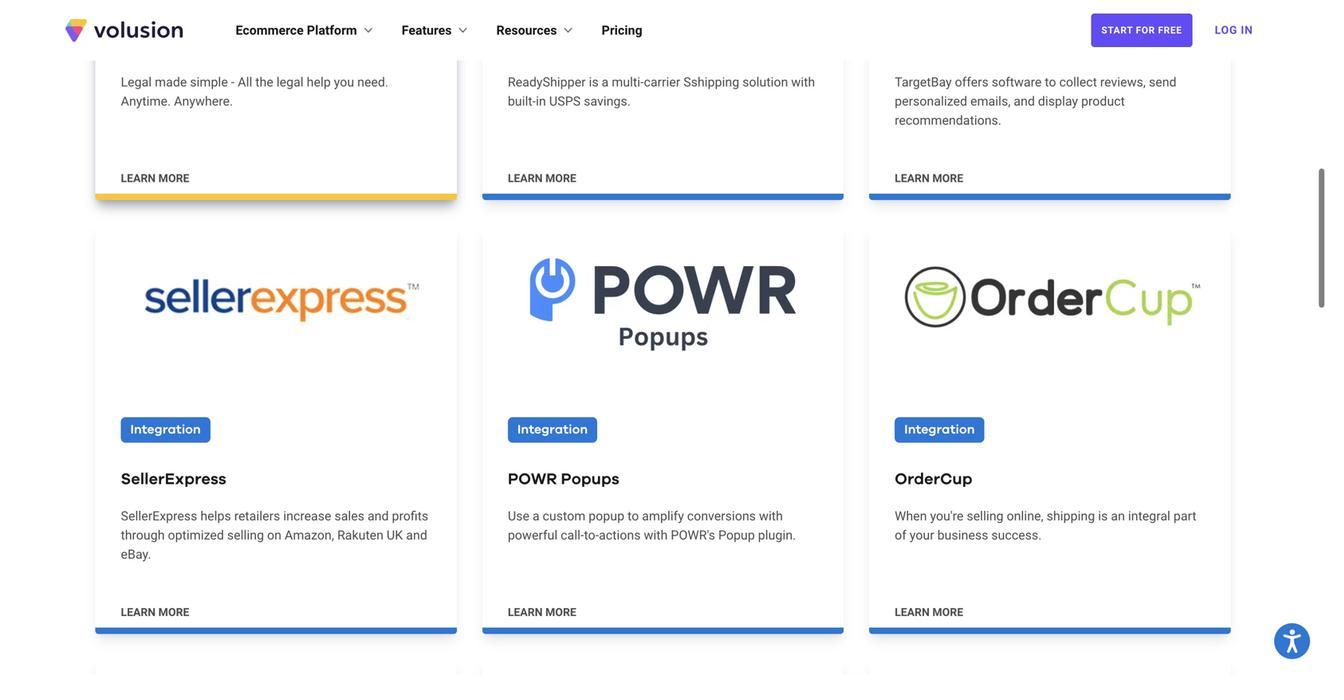 Task type: vqa. For each thing, say whether or not it's contained in the screenshot.
'Volusion's'
no



Task type: locate. For each thing, give the bounding box(es) containing it.
when
[[895, 509, 927, 524]]

0 vertical spatial and
[[1014, 94, 1035, 109]]

use a custom popup to amplify conversions with powerful call-to-actions with powr's popup plugin.
[[508, 509, 796, 543]]

1 horizontal spatial and
[[406, 528, 427, 543]]

call-
[[561, 528, 584, 543]]

an
[[1111, 509, 1125, 524]]

integration for powr popups
[[517, 424, 588, 437]]

sellerexpress helps retailers increase sales and profits through optimized selling on amazon, rakuten uk and ebay.
[[121, 509, 428, 562]]

0 vertical spatial selling
[[967, 509, 1004, 524]]

anywhere.
[[174, 94, 233, 109]]

learn more for learn more button below anytime.
[[121, 172, 189, 185]]

rocket lawyer
[[121, 37, 236, 53]]

with down amplify
[[644, 528, 668, 543]]

uk
[[387, 528, 403, 543]]

ordercup image
[[869, 226, 1231, 379]]

0 vertical spatial is
[[589, 74, 599, 90]]

success.
[[992, 528, 1042, 543]]

learn more button down recommendations.
[[895, 171, 964, 187]]

with inside readyshipper is a multi-carrier sshipping solution with built-in usps savings.
[[791, 74, 815, 90]]

sellerexpress
[[121, 472, 226, 488], [121, 509, 197, 524]]

to
[[1045, 74, 1056, 90], [628, 509, 639, 524]]

selling down retailers
[[227, 528, 264, 543]]

and up uk
[[368, 509, 389, 524]]

log in
[[1215, 24, 1253, 37]]

1 vertical spatial sellerexpress
[[121, 509, 197, 524]]

1 horizontal spatial integration
[[517, 424, 588, 437]]

a right use
[[533, 509, 540, 524]]

and down software at the right top of the page
[[1014, 94, 1035, 109]]

learn down recommendations.
[[895, 172, 930, 185]]

part
[[1174, 509, 1197, 524]]

rakuten
[[337, 528, 384, 543]]

is inside readyshipper is a multi-carrier sshipping solution with built-in usps savings.
[[589, 74, 599, 90]]

1 vertical spatial and
[[368, 509, 389, 524]]

0 vertical spatial to
[[1045, 74, 1056, 90]]

with up plugin.
[[759, 509, 783, 524]]

legal
[[121, 74, 152, 90]]

learn more for learn more button below in
[[508, 172, 576, 185]]

learn more button down in
[[508, 171, 576, 187]]

0 horizontal spatial integration
[[130, 424, 201, 437]]

you
[[334, 74, 354, 90]]

pricing link
[[602, 21, 643, 40]]

learn more down your
[[895, 606, 964, 619]]

sellerexpress up helps
[[121, 472, 226, 488]]

learn more down ebay.
[[121, 606, 189, 619]]

learn more down recommendations.
[[895, 172, 964, 185]]

-
[[231, 74, 235, 90]]

sellerexpress image
[[95, 226, 457, 379]]

start for free link
[[1091, 14, 1193, 47]]

ecommerce platform
[[236, 23, 357, 38]]

2 vertical spatial and
[[406, 528, 427, 543]]

is inside when you're selling online, shipping is an integral part of your business success.
[[1098, 509, 1108, 524]]

increase
[[283, 509, 331, 524]]

0 vertical spatial with
[[791, 74, 815, 90]]

to up actions on the bottom left of the page
[[628, 509, 639, 524]]

display
[[1038, 94, 1078, 109]]

to inside the targetbay offers software to collect reviews, send personalized emails, and display product recommendations.
[[1045, 74, 1056, 90]]

1 horizontal spatial a
[[602, 74, 609, 90]]

popup
[[718, 528, 755, 543]]

targetbay offers software to collect reviews, send personalized emails, and display product recommendations.
[[895, 74, 1177, 128]]

integration
[[130, 424, 201, 437], [517, 424, 588, 437], [905, 424, 975, 437]]

is left 'an' at the right of the page
[[1098, 509, 1108, 524]]

2 vertical spatial with
[[644, 528, 668, 543]]

learn more down anytime.
[[121, 172, 189, 185]]

powr's
[[671, 528, 715, 543]]

a up savings.
[[602, 74, 609, 90]]

and
[[1014, 94, 1035, 109], [368, 509, 389, 524], [406, 528, 427, 543]]

learn more for learn more button below ebay.
[[121, 606, 189, 619]]

reviews,
[[1100, 74, 1146, 90]]

learn more button down anytime.
[[121, 171, 189, 187]]

lawyer
[[179, 37, 236, 53]]

to up display
[[1045, 74, 1056, 90]]

0 vertical spatial sellerexpress
[[121, 472, 226, 488]]

1 horizontal spatial selling
[[967, 509, 1004, 524]]

learn down built-
[[508, 172, 543, 185]]

1 horizontal spatial to
[[1045, 74, 1056, 90]]

0 horizontal spatial with
[[644, 528, 668, 543]]

selling up 'business'
[[967, 509, 1004, 524]]

1 vertical spatial is
[[1098, 509, 1108, 524]]

1 vertical spatial to
[[628, 509, 639, 524]]

selling inside sellerexpress helps retailers increase sales and profits through optimized selling on amazon, rakuten uk and ebay.
[[227, 528, 264, 543]]

sellerexpress up "through"
[[121, 509, 197, 524]]

emails,
[[971, 94, 1011, 109]]

0 vertical spatial a
[[602, 74, 609, 90]]

powr popups
[[508, 472, 620, 488]]

powr
[[508, 472, 557, 488]]

amplify
[[642, 509, 684, 524]]

readycloud
[[508, 37, 603, 53]]

learn more down powerful
[[508, 606, 576, 619]]

learn more button down your
[[895, 605, 964, 621]]

1 integration from the left
[[130, 424, 201, 437]]

help
[[307, 74, 331, 90]]

with
[[791, 74, 815, 90], [759, 509, 783, 524], [644, 528, 668, 543]]

collect
[[1060, 74, 1097, 90]]

selling
[[967, 509, 1004, 524], [227, 528, 264, 543]]

recommendations.
[[895, 113, 1002, 128]]

integral
[[1128, 509, 1171, 524]]

more
[[158, 172, 189, 185], [546, 172, 576, 185], [933, 172, 964, 185], [158, 606, 189, 619], [546, 606, 576, 619], [933, 606, 964, 619]]

0 horizontal spatial selling
[[227, 528, 264, 543]]

0 horizontal spatial to
[[628, 509, 639, 524]]

amazon,
[[285, 528, 334, 543]]

popup
[[589, 509, 625, 524]]

is up savings.
[[589, 74, 599, 90]]

1 vertical spatial selling
[[227, 528, 264, 543]]

usps
[[549, 94, 581, 109]]

your
[[910, 528, 934, 543]]

in
[[1241, 24, 1253, 37]]

learn more down in
[[508, 172, 576, 185]]

readyshipper is a multi-carrier sshipping solution with built-in usps savings.
[[508, 74, 815, 109]]

1 sellerexpress from the top
[[121, 472, 226, 488]]

sellerexpress inside sellerexpress helps retailers increase sales and profits through optimized selling on amazon, rakuten uk and ebay.
[[121, 509, 197, 524]]

1 vertical spatial a
[[533, 509, 540, 524]]

product
[[1081, 94, 1125, 109]]

a inside use a custom popup to amplify conversions with powerful call-to-actions with powr's popup plugin.
[[533, 509, 540, 524]]

2 sellerexpress from the top
[[121, 509, 197, 524]]

2 horizontal spatial integration
[[905, 424, 975, 437]]

2 integration from the left
[[517, 424, 588, 437]]

learn down powerful
[[508, 606, 543, 619]]

to inside use a custom popup to amplify conversions with powerful call-to-actions with powr's popup plugin.
[[628, 509, 639, 524]]

a inside readyshipper is a multi-carrier sshipping solution with built-in usps savings.
[[602, 74, 609, 90]]

of
[[895, 528, 907, 543]]

log in link
[[1206, 13, 1263, 48]]

use
[[508, 509, 530, 524]]

3 integration from the left
[[905, 424, 975, 437]]

simple
[[190, 74, 228, 90]]

online,
[[1007, 509, 1044, 524]]

open accessibe: accessibility options, statement and help image
[[1284, 630, 1301, 653]]

is
[[589, 74, 599, 90], [1098, 509, 1108, 524]]

you're
[[930, 509, 964, 524]]

anytime.
[[121, 94, 171, 109]]

with right solution
[[791, 74, 815, 90]]

0 horizontal spatial is
[[589, 74, 599, 90]]

2 horizontal spatial with
[[791, 74, 815, 90]]

1 vertical spatial with
[[759, 509, 783, 524]]

built-
[[508, 94, 536, 109]]

actions
[[599, 528, 641, 543]]

and down profits
[[406, 528, 427, 543]]

learn more
[[121, 172, 189, 185], [508, 172, 576, 185], [895, 172, 964, 185], [121, 606, 189, 619], [508, 606, 576, 619], [895, 606, 964, 619]]

learn
[[121, 172, 156, 185], [508, 172, 543, 185], [895, 172, 930, 185], [121, 606, 156, 619], [508, 606, 543, 619], [895, 606, 930, 619]]

when you're selling online, shipping is an integral part of your business success.
[[895, 509, 1197, 543]]

0 horizontal spatial a
[[533, 509, 540, 524]]

learn more button
[[121, 171, 189, 187], [508, 171, 576, 187], [895, 171, 964, 187], [121, 605, 189, 621], [508, 605, 576, 621], [895, 605, 964, 621]]

1 horizontal spatial with
[[759, 509, 783, 524]]

2 horizontal spatial and
[[1014, 94, 1035, 109]]

1 horizontal spatial is
[[1098, 509, 1108, 524]]



Task type: describe. For each thing, give the bounding box(es) containing it.
conversions
[[687, 509, 756, 524]]

plugin.
[[758, 528, 796, 543]]

resources button
[[497, 21, 576, 40]]

shipping
[[1047, 509, 1095, 524]]

for
[[1136, 25, 1155, 36]]

readyshipper
[[508, 74, 586, 90]]

retailers
[[234, 509, 280, 524]]

profits
[[392, 509, 428, 524]]

sales
[[335, 509, 364, 524]]

in
[[536, 94, 546, 109]]

start
[[1102, 25, 1133, 36]]

personalized
[[895, 94, 967, 109]]

0 horizontal spatial and
[[368, 509, 389, 524]]

optimized
[[168, 528, 224, 543]]

all
[[238, 74, 252, 90]]

send
[[1149, 74, 1177, 90]]

selling inside when you're selling online, shipping is an integral part of your business success.
[[967, 509, 1004, 524]]

resources
[[497, 23, 557, 38]]

savings.
[[584, 94, 631, 109]]

sellerexpress for sellerexpress
[[121, 472, 226, 488]]

legal made simple - all the legal help you need. anytime. anywhere.
[[121, 74, 389, 109]]

learn more for learn more button underneath powerful
[[508, 606, 576, 619]]

through
[[121, 528, 165, 543]]

features button
[[402, 21, 471, 40]]

powr popups image
[[482, 226, 844, 379]]

ebay.
[[121, 547, 151, 562]]

on
[[267, 528, 282, 543]]

business
[[938, 528, 988, 543]]

learn down anytime.
[[121, 172, 156, 185]]

and inside the targetbay offers software to collect reviews, send personalized emails, and display product recommendations.
[[1014, 94, 1035, 109]]

solution
[[743, 74, 788, 90]]

the
[[255, 74, 273, 90]]

learn more for learn more button under recommendations.
[[895, 172, 964, 185]]

sshipping
[[684, 74, 739, 90]]

multi-
[[612, 74, 644, 90]]

integration for sellerexpress
[[130, 424, 201, 437]]

targetbay
[[895, 74, 952, 90]]

helps
[[200, 509, 231, 524]]

software
[[992, 74, 1042, 90]]

popups
[[561, 472, 620, 488]]

learn more button down powerful
[[508, 605, 576, 621]]

powerful
[[508, 528, 558, 543]]

legal
[[277, 74, 304, 90]]

learn down your
[[895, 606, 930, 619]]

sellerexpress for sellerexpress helps retailers increase sales and profits through optimized selling on amazon, rakuten uk and ebay.
[[121, 509, 197, 524]]

log
[[1215, 24, 1238, 37]]

learn down ebay.
[[121, 606, 156, 619]]

to-
[[584, 528, 599, 543]]

learn more for learn more button under your
[[895, 606, 964, 619]]

learn more button down ebay.
[[121, 605, 189, 621]]

pricing
[[602, 23, 643, 38]]

integration for ordercup
[[905, 424, 975, 437]]

carrier
[[644, 74, 680, 90]]

offers
[[955, 74, 989, 90]]

start for free
[[1102, 25, 1182, 36]]

with for conversions
[[759, 509, 783, 524]]

features
[[402, 23, 452, 38]]

need.
[[357, 74, 389, 90]]

platform
[[307, 23, 357, 38]]

rocket
[[121, 37, 175, 53]]

ordercup
[[895, 472, 973, 488]]

ecommerce
[[236, 23, 304, 38]]

with for solution
[[791, 74, 815, 90]]

made
[[155, 74, 187, 90]]

free
[[1158, 25, 1182, 36]]

custom
[[543, 509, 586, 524]]

ecommerce platform button
[[236, 21, 376, 40]]



